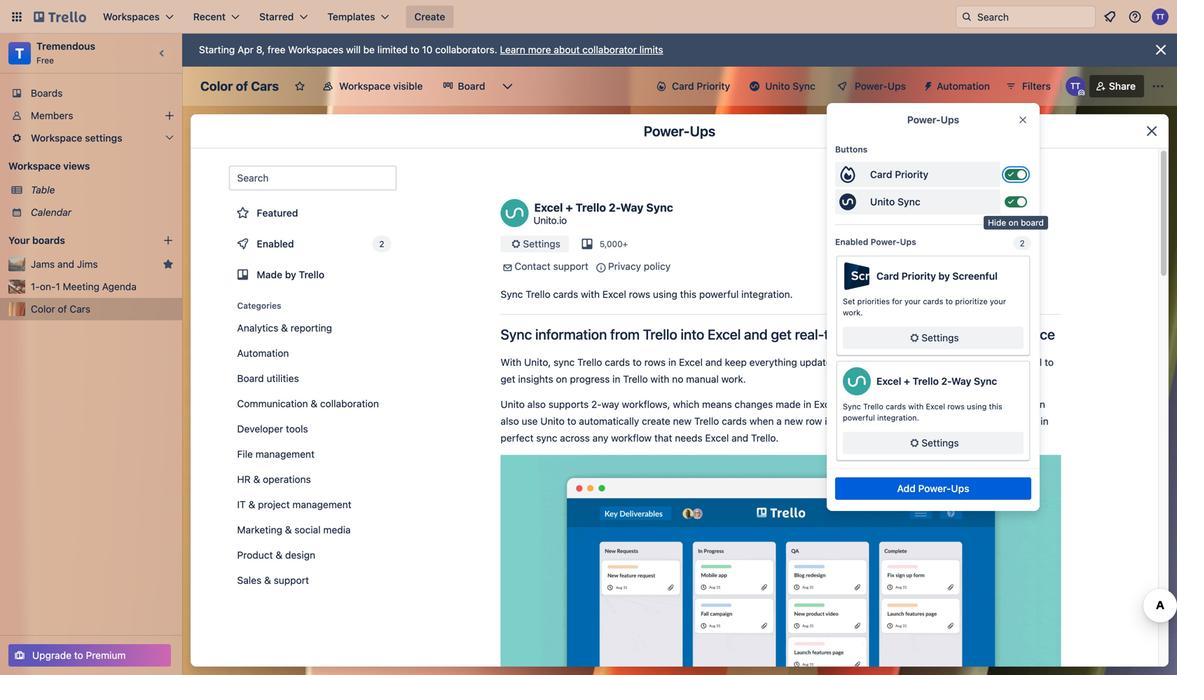 Task type: locate. For each thing, give the bounding box(es) containing it.
0 vertical spatial sync trello cards with excel rows using this powerful integration.
[[501, 288, 793, 300]]

0 horizontal spatial keep
[[725, 356, 747, 368]]

1 vertical spatial color
[[31, 303, 55, 315]]

unito also supports 2-way workflows, which means changes made in excel are synced back to your trello cards. you can also use unito to automatically create new trello cards when a new row is created in excel. unito helps keep everything in perfect sync across any workflow that needs excel and trello.
[[501, 398, 1049, 444]]

& left social
[[285, 524, 292, 536]]

cards up excel.
[[886, 402, 906, 411]]

0 vertical spatial card priority button
[[648, 75, 739, 97]]

also up perfect
[[501, 415, 519, 427]]

sm image inside 'automation' button
[[918, 75, 937, 95]]

views
[[63, 160, 90, 172]]

by
[[285, 269, 296, 280], [939, 270, 950, 282]]

marketing & social media
[[237, 524, 351, 536]]

excel + trello 2-way sync unito.io
[[534, 201, 674, 226]]

work. up means
[[722, 373, 746, 385]]

priority
[[697, 80, 731, 92], [895, 169, 929, 180], [902, 270, 936, 282]]

your right prioritize
[[990, 297, 1007, 306]]

+
[[566, 201, 573, 214], [623, 239, 628, 249], [904, 375, 911, 387]]

2- for unito also supports 2-way workflows, which means changes made in excel are synced back to your trello cards. you can also use unito to automatically create new trello cards when a new row is created in excel. unito helps keep everything in perfect sync across any workflow that needs excel and trello.
[[592, 398, 602, 410]]

0 vertical spatial card priority
[[672, 80, 731, 92]]

0 vertical spatial board
[[458, 80, 485, 92]]

reporting
[[291, 322, 332, 334]]

ups
[[888, 80, 906, 92], [941, 114, 960, 125], [690, 123, 716, 139], [900, 237, 917, 247], [951, 483, 970, 494]]

made
[[776, 398, 801, 410]]

1 vertical spatial +
[[623, 239, 628, 249]]

privacy
[[608, 260, 641, 272]]

1 vertical spatial work.
[[722, 373, 746, 385]]

with left no on the bottom right of page
[[651, 373, 670, 385]]

workspace for workspace settings
[[31, 132, 82, 144]]

settings down helps
[[922, 437, 959, 449]]

excel up the unito.io
[[534, 201, 563, 214]]

1 vertical spatial integration.
[[878, 413, 920, 422]]

to right back
[[918, 398, 927, 410]]

settings
[[523, 238, 561, 250], [922, 332, 959, 343], [922, 437, 959, 449]]

0 vertical spatial cars
[[251, 79, 279, 94]]

color inside color of cars link
[[31, 303, 55, 315]]

privacy policy link
[[608, 260, 671, 272]]

your right for
[[905, 297, 921, 306]]

enabled for enabled
[[257, 238, 294, 250]]

board
[[1021, 218, 1044, 227]]

powerful
[[699, 288, 739, 300], [931, 356, 970, 368], [843, 413, 875, 422]]

card priority for the leftmost card priority icon
[[672, 80, 731, 92]]

card priority icon image down limits
[[657, 81, 667, 91]]

analytics & reporting link
[[229, 317, 397, 339]]

integration. up sync information from trello into excel and get real-time insights on project performance
[[742, 288, 793, 300]]

0 horizontal spatial unito sync button
[[742, 75, 824, 97]]

this left you
[[989, 402, 1003, 411]]

2 horizontal spatial +
[[904, 375, 911, 387]]

card priority icon image
[[657, 81, 667, 91], [837, 163, 859, 186]]

1 vertical spatial sync trello cards with excel rows using this powerful integration.
[[843, 402, 1003, 422]]

0 vertical spatial keep
[[725, 356, 747, 368]]

and left jims
[[57, 258, 74, 270]]

0 vertical spatial with
[[581, 288, 600, 300]]

2- up helps
[[942, 375, 952, 387]]

+ for excel + trello 2-way sync
[[904, 375, 911, 387]]

0 vertical spatial work.
[[843, 308, 863, 317]]

by right made
[[285, 269, 296, 280]]

2- for excel + trello 2-way sync unito.io
[[609, 201, 621, 214]]

trello right made
[[299, 269, 325, 280]]

settings for card
[[922, 332, 959, 343]]

workspace down members at left
[[31, 132, 82, 144]]

1 horizontal spatial work.
[[843, 308, 863, 317]]

workspaces button
[[95, 6, 182, 28]]

0 vertical spatial priority
[[697, 80, 731, 92]]

way
[[621, 201, 644, 214], [952, 375, 972, 387]]

0 vertical spatial management
[[256, 448, 315, 460]]

color inside color of cars "text box"
[[200, 79, 233, 94]]

sm image for 'automation' button
[[918, 75, 937, 95]]

using left you
[[967, 402, 987, 411]]

unito sync for unito sync icon associated with bottom unito sync button
[[871, 196, 921, 207]]

rows up the workflows,
[[645, 356, 666, 368]]

insights
[[855, 326, 905, 342], [518, 373, 554, 385]]

insights inside with unito, sync trello cards to rows in excel and keep everything updated automatically. build powerful reports in excel to get insights on progress in trello with no manual work.
[[518, 373, 554, 385]]

workspace inside button
[[339, 80, 391, 92]]

priorities
[[858, 297, 890, 306]]

means
[[702, 398, 732, 410]]

1 horizontal spatial unito sync button
[[836, 189, 1001, 214]]

starred button
[[251, 6, 316, 28]]

your
[[905, 297, 921, 306], [990, 297, 1007, 306], [929, 398, 949, 410]]

excel right into
[[708, 326, 741, 342]]

rows inside with unito, sync trello cards to rows in excel and keep everything updated automatically. build powerful reports in excel to get insights on progress in trello with no manual work.
[[645, 356, 666, 368]]

2 new from the left
[[785, 415, 803, 427]]

any
[[593, 432, 609, 444]]

synced
[[858, 398, 890, 410]]

2- for excel + trello 2-way sync
[[942, 375, 952, 387]]

color of cars down the 1
[[31, 303, 90, 315]]

to inside set priorities for your cards to prioritize your work.
[[946, 297, 953, 306]]

project down hr & operations
[[258, 499, 290, 510]]

0 vertical spatial 2-
[[609, 201, 621, 214]]

workspace inside dropdown button
[[31, 132, 82, 144]]

cards.
[[979, 398, 1007, 410]]

10
[[422, 44, 433, 55]]

sync inside excel + trello 2-way sync unito.io
[[647, 201, 674, 214]]

1 horizontal spatial automation
[[937, 80, 990, 92]]

sync trello cards with excel rows using this powerful integration.
[[501, 288, 793, 300], [843, 402, 1003, 422]]

powerful up into
[[699, 288, 739, 300]]

0 horizontal spatial way
[[621, 201, 644, 214]]

calendar link
[[31, 205, 174, 219]]

1 vertical spatial unito sync button
[[836, 189, 1001, 214]]

sync right unito,
[[554, 356, 575, 368]]

card priority
[[672, 80, 731, 92], [871, 169, 929, 180]]

board left customize views icon
[[458, 80, 485, 92]]

unito
[[766, 80, 790, 92], [871, 196, 895, 207], [501, 398, 525, 410], [541, 415, 565, 427], [912, 415, 936, 427]]

workspace views
[[8, 160, 90, 172]]

2- up automatically
[[592, 398, 602, 410]]

tremendous free
[[36, 40, 95, 65]]

of inside "text box"
[[236, 79, 248, 94]]

0 horizontal spatial new
[[673, 415, 692, 427]]

from
[[611, 326, 640, 342]]

2- up 5,000 +
[[609, 201, 621, 214]]

media
[[323, 524, 351, 536]]

sm image
[[918, 75, 937, 95], [509, 237, 523, 251], [908, 331, 922, 345], [908, 436, 922, 450]]

with up excel.
[[909, 402, 924, 411]]

more
[[528, 44, 551, 55]]

can
[[1029, 398, 1046, 410]]

2
[[1020, 238, 1025, 248], [379, 239, 384, 249]]

0 vertical spatial also
[[528, 398, 546, 410]]

card priority for card priority icon to the right
[[871, 169, 929, 180]]

cars down 'meeting'
[[70, 303, 90, 315]]

on inside 'tooltip'
[[1009, 218, 1019, 227]]

1 vertical spatial sync
[[536, 432, 558, 444]]

jams and jims link
[[31, 257, 157, 271]]

to left prioritize
[[946, 297, 953, 306]]

1 vertical spatial get
[[501, 373, 516, 385]]

way for excel + trello 2-way sync
[[952, 375, 972, 387]]

0 horizontal spatial work.
[[722, 373, 746, 385]]

board left utilities at the left bottom of the page
[[237, 373, 264, 384]]

power-ups button
[[827, 75, 915, 97]]

jams and jims
[[31, 258, 98, 270]]

1 horizontal spatial also
[[528, 398, 546, 410]]

card for the leftmost card priority icon
[[672, 80, 694, 92]]

reports
[[973, 356, 1005, 368]]

upgrade to premium link
[[8, 644, 171, 667]]

2 vertical spatial powerful
[[843, 413, 875, 422]]

1 horizontal spatial color
[[200, 79, 233, 94]]

1 horizontal spatial with
[[651, 373, 670, 385]]

0 vertical spatial color of cars
[[200, 79, 279, 94]]

& right "hr"
[[253, 474, 260, 485]]

1 horizontal spatial integration.
[[878, 413, 920, 422]]

0 horizontal spatial +
[[566, 201, 573, 214]]

excel + trello 2-way sync
[[877, 375, 998, 387]]

1 horizontal spatial enabled
[[836, 237, 869, 247]]

1 horizontal spatial get
[[771, 326, 792, 342]]

0 vertical spatial this
[[680, 288, 697, 300]]

1 horizontal spatial unito sync
[[871, 196, 921, 207]]

sync inside with unito, sync trello cards to rows in excel and keep everything updated automatically. build powerful reports in excel to get insights on progress in trello with no manual work.
[[554, 356, 575, 368]]

1-
[[31, 281, 40, 292]]

updated
[[800, 356, 838, 368]]

trello down build
[[913, 375, 939, 387]]

& inside 'link'
[[276, 549, 283, 561]]

card
[[672, 80, 694, 92], [871, 169, 893, 180], [877, 270, 899, 282]]

sm image
[[501, 261, 515, 275], [594, 261, 608, 275]]

new
[[673, 415, 692, 427], [785, 415, 803, 427]]

Search field
[[973, 6, 1096, 27]]

support right contact
[[553, 260, 589, 272]]

workspaces left will
[[288, 44, 344, 55]]

collaborators.
[[435, 44, 498, 55]]

add power-ups button
[[836, 477, 1032, 500]]

color down on-
[[31, 303, 55, 315]]

1 vertical spatial priority
[[895, 169, 929, 180]]

this up into
[[680, 288, 697, 300]]

and inside the unito also supports 2-way workflows, which means changes made in excel are synced back to your trello cards. you can also use unito to automatically create new trello cards when a new row is created in excel. unito helps keep everything in perfect sync across any workflow that needs excel and trello.
[[732, 432, 749, 444]]

also up use
[[528, 398, 546, 410]]

+ inside excel + trello 2-way sync unito.io
[[566, 201, 573, 214]]

sm image right the power-ups 'button'
[[918, 75, 937, 95]]

1 vertical spatial with
[[651, 373, 670, 385]]

settings for excel
[[922, 437, 959, 449]]

0 vertical spatial color
[[200, 79, 233, 94]]

0 horizontal spatial everything
[[750, 356, 798, 368]]

sync down use
[[536, 432, 558, 444]]

and up manual
[[706, 356, 723, 368]]

settings button for by
[[843, 327, 1024, 349]]

1 vertical spatial support
[[274, 574, 309, 586]]

share
[[1109, 80, 1136, 92]]

developer tools link
[[229, 418, 397, 440]]

1 horizontal spatial powerful
[[843, 413, 875, 422]]

settings
[[85, 132, 122, 144]]

sync up created
[[843, 402, 861, 411]]

way inside excel + trello 2-way sync unito.io
[[621, 201, 644, 214]]

excel up the is
[[814, 398, 838, 410]]

& for support
[[264, 574, 271, 586]]

your up helps
[[929, 398, 949, 410]]

& left design on the bottom left
[[276, 549, 283, 561]]

0 horizontal spatial sm image
[[501, 261, 515, 275]]

1 vertical spatial settings button
[[843, 432, 1024, 454]]

cards down contact support link
[[553, 288, 578, 300]]

excel
[[534, 201, 563, 214], [603, 288, 627, 300], [708, 326, 741, 342], [679, 356, 703, 368], [1019, 356, 1043, 368], [877, 375, 902, 387], [814, 398, 838, 410], [926, 402, 946, 411], [705, 432, 729, 444]]

set
[[843, 297, 856, 306]]

& right analytics
[[281, 322, 288, 334]]

card priority icon image down buttons
[[837, 163, 859, 186]]

your inside the unito also supports 2-way workflows, which means changes made in excel are synced back to your trello cards. you can also use unito to automatically create new trello cards when a new row is created in excel. unito helps keep everything in perfect sync across any workflow that needs excel and trello.
[[929, 398, 949, 410]]

1 vertical spatial unito sync icon image
[[837, 191, 859, 213]]

board for board utilities
[[237, 373, 264, 384]]

0 horizontal spatial automation
[[237, 347, 289, 359]]

1 vertical spatial powerful
[[931, 356, 970, 368]]

rows up helps
[[948, 402, 965, 411]]

marketing & social media link
[[229, 519, 397, 541]]

project down set priorities for your cards to prioritize your work.
[[927, 326, 971, 342]]

cards down from
[[605, 356, 630, 368]]

to up across
[[568, 415, 577, 427]]

into
[[681, 326, 705, 342]]

2 sm image from the left
[[594, 261, 608, 275]]

on up build
[[908, 326, 924, 342]]

will
[[346, 44, 361, 55]]

5,000 +
[[600, 239, 628, 249]]

2 vertical spatial settings
[[922, 437, 959, 449]]

project
[[927, 326, 971, 342], [258, 499, 290, 510]]

integration.
[[742, 288, 793, 300], [878, 413, 920, 422]]

board utilities link
[[229, 367, 397, 390]]

trello up the workflows,
[[623, 373, 648, 385]]

using
[[653, 288, 678, 300], [967, 402, 987, 411]]

keep up changes
[[725, 356, 747, 368]]

star or unstar board image
[[294, 81, 306, 92]]

sync up the with
[[501, 326, 532, 342]]

sales & support
[[237, 574, 309, 586]]

recent button
[[185, 6, 248, 28]]

sm image up build
[[908, 331, 922, 345]]

powerful down are
[[843, 413, 875, 422]]

cars inside "text box"
[[251, 79, 279, 94]]

0 horizontal spatial of
[[58, 303, 67, 315]]

2- inside the unito also supports 2-way workflows, which means changes made in excel are synced back to your trello cards. you can also use unito to automatically create new trello cards when a new row is created in excel. unito helps keep everything in perfect sync across any workflow that needs excel and trello.
[[592, 398, 602, 410]]

0 horizontal spatial 2-
[[592, 398, 602, 410]]

workspace settings
[[31, 132, 122, 144]]

everything inside with unito, sync trello cards to rows in excel and keep everything updated automatically. build powerful reports in excel to get insights on progress in trello with no manual work.
[[750, 356, 798, 368]]

0 vertical spatial of
[[236, 79, 248, 94]]

1 new from the left
[[673, 415, 692, 427]]

cards inside with unito, sync trello cards to rows in excel and keep everything updated automatically. build powerful reports in excel to get insights on progress in trello with no manual work.
[[605, 356, 630, 368]]

is
[[825, 415, 833, 427]]

settings button for trello
[[843, 432, 1024, 454]]

1 horizontal spatial on
[[908, 326, 924, 342]]

1 horizontal spatial +
[[623, 239, 628, 249]]

2 settings button from the top
[[843, 432, 1024, 454]]

real-
[[795, 326, 824, 342]]

1 horizontal spatial color of cars
[[200, 79, 279, 94]]

enabled for enabled power-ups
[[836, 237, 869, 247]]

unito,
[[524, 356, 551, 368]]

sm image inside settings link
[[509, 237, 523, 251]]

0 horizontal spatial insights
[[518, 373, 554, 385]]

& for social
[[285, 524, 292, 536]]

1 settings button from the top
[[843, 327, 1024, 349]]

boards link
[[0, 82, 182, 104]]

sm image for settings button for trello
[[908, 436, 922, 450]]

5,000
[[600, 239, 623, 249]]

0 vertical spatial card
[[672, 80, 694, 92]]

& right it
[[249, 499, 255, 510]]

settings up contact
[[523, 238, 561, 250]]

management up operations on the left bottom of the page
[[256, 448, 315, 460]]

boards
[[32, 234, 65, 246]]

0 vertical spatial unito sync button
[[742, 75, 824, 97]]

management down hr & operations link
[[293, 499, 352, 510]]

sync up policy
[[647, 201, 674, 214]]

1 horizontal spatial new
[[785, 415, 803, 427]]

1 horizontal spatial workspaces
[[288, 44, 344, 55]]

& inside 'link'
[[285, 524, 292, 536]]

rows down privacy policy
[[629, 288, 651, 300]]

get left real-
[[771, 326, 792, 342]]

0 vertical spatial workspaces
[[103, 11, 160, 22]]

+ down build
[[904, 375, 911, 387]]

trello
[[576, 201, 606, 214], [299, 269, 325, 280], [526, 288, 551, 300], [643, 326, 678, 342], [578, 356, 602, 368], [623, 373, 648, 385], [913, 375, 939, 387], [952, 398, 977, 410], [864, 402, 884, 411], [695, 415, 719, 427]]

1 vertical spatial color of cars
[[31, 303, 90, 315]]

2 vertical spatial with
[[909, 402, 924, 411]]

& for reporting
[[281, 322, 288, 334]]

& right sales
[[264, 574, 271, 586]]

0 vertical spatial card priority icon image
[[657, 81, 667, 91]]

1 vertical spatial keep
[[966, 415, 988, 427]]

and left trello. at the bottom right of the page
[[732, 432, 749, 444]]

excel down the privacy
[[603, 288, 627, 300]]

cards inside set priorities for your cards to prioritize your work.
[[923, 297, 944, 306]]

1 horizontal spatial card priority icon image
[[837, 163, 859, 186]]

on up supports at the bottom of page
[[556, 373, 568, 385]]

0 vertical spatial settings button
[[843, 327, 1024, 349]]

1 vertical spatial rows
[[645, 356, 666, 368]]

0 horizontal spatial board
[[237, 373, 264, 384]]

work. down 'set'
[[843, 308, 863, 317]]

0 horizontal spatial using
[[653, 288, 678, 300]]

sales
[[237, 574, 262, 586]]

enabled down the featured
[[257, 238, 294, 250]]

0 vertical spatial +
[[566, 201, 573, 214]]

cards down means
[[722, 415, 747, 427]]

+ for 5,000 +
[[623, 239, 628, 249]]

contact
[[515, 260, 551, 272]]

using down policy
[[653, 288, 678, 300]]

1 horizontal spatial keep
[[966, 415, 988, 427]]

automation left filters button
[[937, 80, 990, 92]]

settings button down helps
[[843, 432, 1024, 454]]

sm image down excel.
[[908, 436, 922, 450]]

sync down reports
[[974, 375, 998, 387]]

file management
[[237, 448, 315, 460]]

2- inside excel + trello 2-way sync unito.io
[[609, 201, 621, 214]]

cards down card priority by screenful at the top of the page
[[923, 297, 944, 306]]

0 vertical spatial workspace
[[339, 80, 391, 92]]

add board image
[[163, 235, 174, 246]]

cards inside the unito also supports 2-way workflows, which means changes made in excel are synced back to your trello cards. you can also use unito to automatically create new trello cards when a new row is created in excel. unito helps keep everything in perfect sync across any workflow that needs excel and trello.
[[722, 415, 747, 427]]

0 horizontal spatial powerful
[[699, 288, 739, 300]]

work. inside set priorities for your cards to prioritize your work.
[[843, 308, 863, 317]]

& for design
[[276, 549, 283, 561]]

analytics & reporting
[[237, 322, 332, 334]]

made by trello link
[[229, 261, 397, 289]]

0 horizontal spatial support
[[274, 574, 309, 586]]

that
[[655, 432, 673, 444]]

sync trello cards with excel rows using this powerful integration. down excel + trello 2-way sync
[[843, 402, 1003, 422]]

everything down sync information from trello into excel and get real-time insights on project performance
[[750, 356, 798, 368]]

close popover image
[[1018, 114, 1029, 125]]

0 horizontal spatial integration.
[[742, 288, 793, 300]]

product & design link
[[229, 544, 397, 566]]

in up the way
[[613, 373, 621, 385]]

Board name text field
[[193, 75, 286, 97]]

are
[[841, 398, 855, 410]]

insights up automatically.
[[855, 326, 905, 342]]

with inside with unito, sync trello cards to rows in excel and keep everything updated automatically. build powerful reports in excel to get insights on progress in trello with no manual work.
[[651, 373, 670, 385]]

0 vertical spatial project
[[927, 326, 971, 342]]

2 horizontal spatial with
[[909, 402, 924, 411]]

unito sync button
[[742, 75, 824, 97], [836, 189, 1001, 214]]

1 horizontal spatial board
[[458, 80, 485, 92]]

0 horizontal spatial get
[[501, 373, 516, 385]]

workspaces inside dropdown button
[[103, 11, 160, 22]]

sm image down 5,000
[[594, 261, 608, 275]]

1 vertical spatial everything
[[991, 415, 1038, 427]]

new right 'a'
[[785, 415, 803, 427]]

unito sync icon image
[[750, 81, 760, 91], [837, 191, 859, 213]]



Task type: describe. For each thing, give the bounding box(es) containing it.
power- inside button
[[919, 483, 951, 494]]

upgrade
[[32, 649, 71, 661]]

this member is an admin of this board. image
[[1079, 90, 1085, 96]]

limits
[[640, 44, 664, 55]]

information
[[536, 326, 607, 342]]

about
[[554, 44, 580, 55]]

excel up manual
[[679, 356, 703, 368]]

show menu image
[[1152, 79, 1166, 93]]

card for card priority icon to the right
[[871, 169, 893, 180]]

sm image for settings button associated with by
[[908, 331, 922, 345]]

trello up progress
[[578, 356, 602, 368]]

power- inside 'button'
[[855, 80, 888, 92]]

terry turtle (terryturtle) image
[[1066, 76, 1086, 96]]

sync up enabled power-ups
[[898, 196, 921, 207]]

workspace visible button
[[314, 75, 431, 97]]

sync inside sync trello cards with excel rows using this powerful integration.
[[843, 402, 861, 411]]

sm image for settings link at the top left of page
[[509, 237, 523, 251]]

0 horizontal spatial power-ups
[[644, 123, 716, 139]]

1 vertical spatial this
[[989, 402, 1003, 411]]

workspace visible
[[339, 80, 423, 92]]

use
[[522, 415, 538, 427]]

meeting
[[63, 281, 99, 292]]

automation inside button
[[937, 80, 990, 92]]

automatically.
[[840, 356, 903, 368]]

developer tools
[[237, 423, 308, 435]]

hide
[[988, 218, 1007, 227]]

0 vertical spatial rows
[[629, 288, 651, 300]]

in down the can
[[1041, 415, 1049, 427]]

excel right needs
[[705, 432, 729, 444]]

everything inside the unito also supports 2-way workflows, which means changes made in excel are synced back to your trello cards. you can also use unito to automatically create new trello cards when a new row is created in excel. unito helps keep everything in perfect sync across any workflow that needs excel and trello.
[[991, 415, 1038, 427]]

way for excel + trello 2-way sync unito.io
[[621, 201, 644, 214]]

0 horizontal spatial card priority button
[[648, 75, 739, 97]]

progress
[[570, 373, 610, 385]]

0 horizontal spatial by
[[285, 269, 296, 280]]

1 vertical spatial project
[[258, 499, 290, 510]]

contact support
[[515, 260, 589, 272]]

work. inside with unito, sync trello cards to rows in excel and keep everything updated automatically. build powerful reports in excel to get insights on progress in trello with no manual work.
[[722, 373, 746, 385]]

manual
[[686, 373, 719, 385]]

ups inside the power-ups 'button'
[[888, 80, 906, 92]]

it & project management link
[[229, 493, 397, 516]]

ups inside add power-ups button
[[951, 483, 970, 494]]

0 notifications image
[[1102, 8, 1119, 25]]

needs
[[675, 432, 703, 444]]

t link
[[8, 42, 31, 64]]

workspace for workspace visible
[[339, 80, 391, 92]]

hide on board
[[988, 218, 1044, 227]]

excel up helps
[[926, 402, 946, 411]]

with unito, sync trello cards to rows in excel and keep everything updated automatically. build powerful reports in excel to get insights on progress in trello with no manual work.
[[501, 356, 1054, 385]]

1 horizontal spatial support
[[553, 260, 589, 272]]

back
[[893, 398, 915, 410]]

trello - excel integration image
[[501, 455, 1062, 675]]

1-on-1 meeting agenda
[[31, 281, 137, 292]]

members
[[31, 110, 73, 121]]

& for project
[[249, 499, 255, 510]]

in down synced on the bottom right of the page
[[872, 415, 880, 427]]

0 vertical spatial settings
[[523, 238, 561, 250]]

1
[[56, 281, 60, 292]]

sync information from trello into excel and get real-time insights on project performance
[[501, 326, 1056, 342]]

a
[[777, 415, 782, 427]]

and up with unito, sync trello cards to rows in excel and keep everything updated automatically. build powerful reports in excel to get insights on progress in trello with no manual work.
[[744, 326, 768, 342]]

tremendous
[[36, 40, 95, 52]]

0 horizontal spatial your
[[905, 297, 921, 306]]

open information menu image
[[1129, 10, 1143, 24]]

starred icon image
[[163, 259, 174, 270]]

perfect
[[501, 432, 534, 444]]

to left '10'
[[410, 44, 420, 55]]

2 vertical spatial priority
[[902, 270, 936, 282]]

your boards with 3 items element
[[8, 232, 142, 249]]

add
[[898, 483, 916, 494]]

jims
[[77, 258, 98, 270]]

8,
[[256, 44, 265, 55]]

communication & collaboration link
[[229, 393, 397, 415]]

and inside the jams and jims link
[[57, 258, 74, 270]]

0 horizontal spatial card priority icon image
[[657, 81, 667, 91]]

collaboration
[[320, 398, 379, 409]]

1 vertical spatial automation
[[237, 347, 289, 359]]

search image
[[962, 11, 973, 22]]

in up row
[[804, 398, 812, 410]]

starred
[[259, 11, 294, 22]]

product
[[237, 549, 273, 561]]

card priority by screenful
[[877, 270, 998, 282]]

sync inside the unito also supports 2-way workflows, which means changes made in excel are synced back to your trello cards. you can also use unito to automatically create new trello cards when a new row is created in excel. unito helps keep everything in perfect sync across any workflow that needs excel and trello.
[[536, 432, 558, 444]]

power-ups inside 'button'
[[855, 80, 906, 92]]

supports
[[549, 398, 589, 410]]

categories
[[237, 301, 281, 311]]

buttons
[[836, 144, 868, 154]]

share button
[[1090, 75, 1145, 97]]

workspace for workspace views
[[8, 160, 61, 172]]

get inside with unito, sync trello cards to rows in excel and keep everything updated automatically. build powerful reports in excel to get insights on progress in trello with no manual work.
[[501, 373, 516, 385]]

workspace navigation collapse icon image
[[153, 43, 172, 63]]

automation button
[[918, 75, 999, 97]]

1 horizontal spatial by
[[939, 270, 950, 282]]

add power-ups
[[898, 483, 970, 494]]

build
[[905, 356, 928, 368]]

created
[[835, 415, 870, 427]]

upgrade to premium
[[32, 649, 126, 661]]

way
[[602, 398, 620, 410]]

0 vertical spatial using
[[653, 288, 678, 300]]

0 horizontal spatial sync trello cards with excel rows using this powerful integration.
[[501, 288, 793, 300]]

sync down contact
[[501, 288, 523, 300]]

1 vertical spatial card priority button
[[836, 162, 1001, 187]]

workspace settings button
[[0, 127, 182, 149]]

enabled power-ups
[[836, 237, 917, 247]]

in right reports
[[1008, 356, 1016, 368]]

0 horizontal spatial this
[[680, 288, 697, 300]]

keep inside with unito, sync trello cards to rows in excel and keep everything updated automatically. build powerful reports in excel to get insights on progress in trello with no manual work.
[[725, 356, 747, 368]]

1 horizontal spatial 2
[[1020, 238, 1025, 248]]

Search text field
[[229, 165, 397, 191]]

0 vertical spatial get
[[771, 326, 792, 342]]

featured
[[257, 207, 298, 219]]

customize views image
[[501, 79, 515, 93]]

2 vertical spatial rows
[[948, 402, 965, 411]]

agenda
[[102, 281, 137, 292]]

trello up helps
[[952, 398, 977, 410]]

trello up created
[[864, 402, 884, 411]]

hr & operations
[[237, 474, 311, 485]]

workflow
[[611, 432, 652, 444]]

unito.io
[[534, 214, 567, 226]]

featured link
[[229, 199, 397, 227]]

trello left into
[[643, 326, 678, 342]]

and inside with unito, sync trello cards to rows in excel and keep everything updated automatically. build powerful reports in excel to get insights on progress in trello with no manual work.
[[706, 356, 723, 368]]

table link
[[31, 183, 174, 197]]

settings link
[[501, 236, 569, 252]]

hide on board tooltip
[[984, 216, 1048, 230]]

to up the can
[[1045, 356, 1054, 368]]

developer
[[237, 423, 283, 435]]

trello inside made by trello link
[[299, 269, 325, 280]]

trello inside excel + trello 2-way sync unito.io
[[576, 201, 606, 214]]

to right upgrade
[[74, 649, 83, 661]]

premium
[[86, 649, 126, 661]]

recent
[[193, 11, 226, 22]]

1-on-1 meeting agenda link
[[31, 280, 174, 294]]

2 vertical spatial card
[[877, 270, 899, 282]]

1 horizontal spatial using
[[967, 402, 987, 411]]

product & design
[[237, 549, 316, 561]]

excel down automatically.
[[877, 375, 902, 387]]

learn more about collaborator limits link
[[500, 44, 664, 55]]

trello down means
[[695, 415, 719, 427]]

unito sync icon image for bottom unito sync button
[[837, 191, 859, 213]]

keep inside the unito also supports 2-way workflows, which means changes made in excel are synced back to your trello cards. you can also use unito to automatically create new trello cards when a new row is created in excel. unito helps keep everything in perfect sync across any workflow that needs excel and trello.
[[966, 415, 988, 427]]

prioritize
[[956, 297, 988, 306]]

priority for the leftmost card priority icon
[[697, 80, 731, 92]]

excel down performance
[[1019, 356, 1043, 368]]

unito sync for top unito sync button's unito sync icon
[[766, 80, 816, 92]]

color of cars inside "text box"
[[200, 79, 279, 94]]

in up no on the bottom right of page
[[669, 356, 677, 368]]

board for board
[[458, 80, 485, 92]]

& for operations
[[253, 474, 260, 485]]

1 vertical spatial also
[[501, 415, 519, 427]]

unito sync icon image for top unito sync button
[[750, 81, 760, 91]]

to down from
[[633, 356, 642, 368]]

0 horizontal spatial 2
[[379, 239, 384, 249]]

2 horizontal spatial your
[[990, 297, 1007, 306]]

priority for card priority icon to the right
[[895, 169, 929, 180]]

& for collaboration
[[311, 398, 318, 409]]

sync left the power-ups 'button'
[[793, 80, 816, 92]]

hr & operations link
[[229, 468, 397, 491]]

0 vertical spatial powerful
[[699, 288, 739, 300]]

+ for excel + trello 2-way sync unito.io
[[566, 201, 573, 214]]

1 horizontal spatial sync trello cards with excel rows using this powerful integration.
[[843, 402, 1003, 422]]

it & project management
[[237, 499, 352, 510]]

primary element
[[0, 0, 1178, 34]]

marketing
[[237, 524, 282, 536]]

back to home image
[[34, 6, 86, 28]]

1 vertical spatial workspaces
[[288, 44, 344, 55]]

utilities
[[267, 373, 299, 384]]

1 vertical spatial management
[[293, 499, 352, 510]]

which
[[673, 398, 700, 410]]

0 horizontal spatial cars
[[70, 303, 90, 315]]

t
[[15, 45, 24, 61]]

excel inside excel + trello 2-way sync unito.io
[[534, 201, 563, 214]]

made
[[257, 269, 283, 280]]

file management link
[[229, 443, 397, 465]]

powerful inside with unito, sync trello cards to rows in excel and keep everything updated automatically. build powerful reports in excel to get insights on progress in trello with no manual work.
[[931, 356, 970, 368]]

performance
[[974, 326, 1056, 342]]

when
[[750, 415, 774, 427]]

2 horizontal spatial power-ups
[[908, 114, 960, 125]]

analytics
[[237, 322, 279, 334]]

time
[[824, 326, 852, 342]]

0 vertical spatial insights
[[855, 326, 905, 342]]

1 horizontal spatial project
[[927, 326, 971, 342]]

terry turtle (terryturtle) image
[[1152, 8, 1169, 25]]

0 vertical spatial integration.
[[742, 288, 793, 300]]

1 sm image from the left
[[501, 261, 515, 275]]

excel.
[[883, 415, 910, 427]]

hr
[[237, 474, 251, 485]]

trello down contact
[[526, 288, 551, 300]]

0 horizontal spatial with
[[581, 288, 600, 300]]

templates button
[[319, 6, 398, 28]]

on inside with unito, sync trello cards to rows in excel and keep everything updated automatically. build powerful reports in excel to get insights on progress in trello with no manual work.
[[556, 373, 568, 385]]



Task type: vqa. For each thing, say whether or not it's contained in the screenshot.
people.
no



